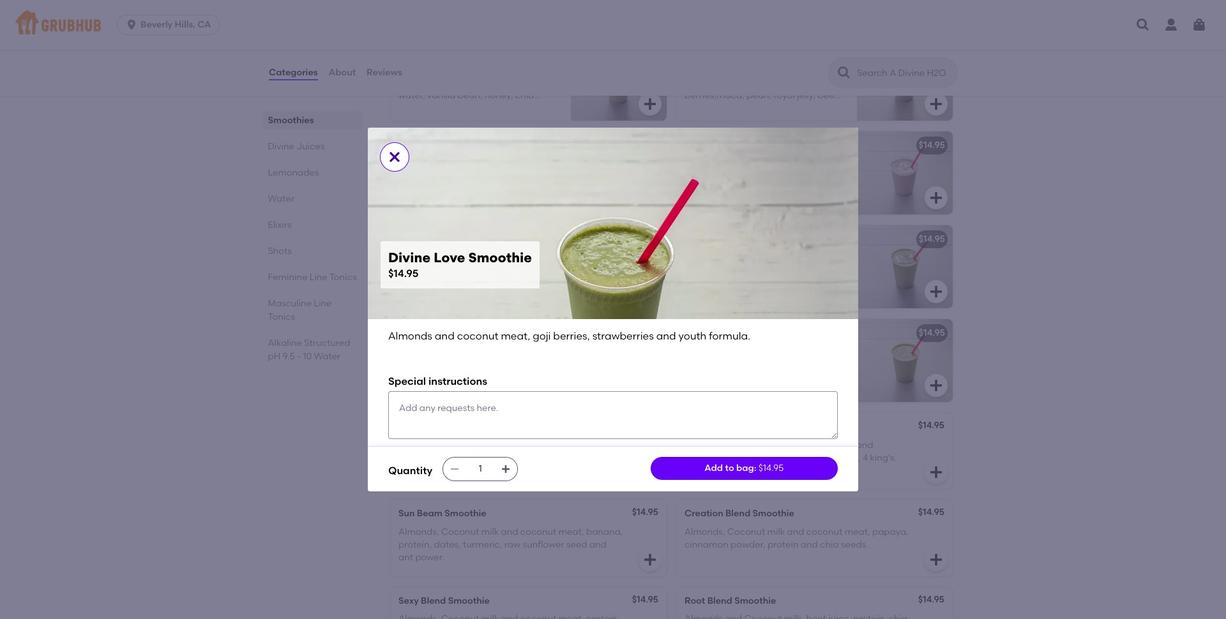 Task type: vqa. For each thing, say whether or not it's contained in the screenshot.
turmeric,
yes



Task type: describe. For each thing, give the bounding box(es) containing it.
sun
[[399, 509, 415, 520]]

and down the "almonds and coconut meat, goji berries, strawberries and youth formula."
[[576, 359, 593, 370]]

Search A Divine H2O search field
[[856, 67, 954, 79]]

coconut for cacao,
[[441, 158, 479, 169]]

dates.
[[516, 184, 543, 195]]

honey, inside almonds, coconut milk and coconut meat, orange zest, orange juice, rose water, vanilla bean, honey, chia seeds and supreme shen drops.
[[485, 90, 513, 101]]

categories button
[[268, 50, 319, 96]]

blend for creation
[[726, 509, 751, 520]]

vanilla inside almonds, pineapple juice, coconut milk and coconut meat, vanilla bean, ginger juice, 4 king's.
[[751, 453, 779, 464]]

ra's potion smoothie
[[685, 422, 778, 433]]

pepper
[[795, 278, 827, 289]]

raspberries,
[[685, 171, 736, 182]]

almonds, for almonds, coconut milk and coconut meat, orange zest, orange juice, rose water, vanilla bean, honey, chia seeds and supreme shen drops.
[[399, 64, 439, 75]]

10
[[304, 351, 312, 362]]

air.
[[431, 372, 444, 383]]

smoothie for visionaire eyes smoothie
[[752, 140, 794, 151]]

raw inside almonds, coconut milk, coconut meat, bananas, maca, raw cacao, ant power, deer antler and dates.
[[500, 171, 516, 182]]

almonds, for almonds, coconut kefir, coconut oil, raspberries, goji berries, lime juice, lime zest and honey.
[[685, 158, 725, 169]]

coconut up ginger
[[798, 440, 835, 451]]

golden inside almonds, coconut milk and coconut meat, apple juice, kale, lemon grass essence, honey, cayenne pepper and golden voice.
[[704, 291, 735, 302]]

berries,maca,
[[685, 90, 745, 101]]

smoothie for sexy blend smoothie
[[448, 596, 490, 607]]

blend for root
[[708, 596, 733, 607]]

special instructions
[[388, 375, 488, 388]]

coconut for juice,
[[441, 440, 479, 451]]

cinnamon
[[685, 540, 729, 551]]

coconut for lime
[[728, 158, 766, 169]]

milk for almonds, coconut milk and coconut meat, orange juice, almonds, vanilla bean, orange zest and golden air.
[[481, 346, 499, 357]]

root blend smoothie
[[685, 596, 777, 607]]

alkaline
[[268, 338, 302, 349]]

coconut inside almonds, coconut milk and coconut meat, strawberries, apple juice, maca, carob powder, vanilla bean, chia seeds and peaceful spirit.
[[521, 440, 557, 451]]

and left youth at the right bottom
[[657, 330, 676, 343]]

ca
[[198, 19, 211, 30]]

meat, for almonds, coconut milk and coconut meat, strawberries, apple juice, maca, carob powder, vanilla bean, chia seeds and peaceful spirit.
[[559, 440, 584, 451]]

empress halo smoothie
[[685, 46, 789, 57]]

juice, inside almonds, coconut milk and coconut meat, apple juice, kale, lemon grass essence, honey, cayenne pepper and golden voice.
[[740, 265, 763, 276]]

vanilla inside almonds, coconut milk and coconut meat, orange juice, almonds, vanilla bean, orange zest and golden air.
[[466, 359, 494, 370]]

coconut inside almonds, coconut milk and coconut meat, strawberries, goji berries,maca, pearl, royal jelly, bee pollen, chia seeds and rose water.
[[807, 64, 843, 75]]

and up jelly,
[[787, 64, 805, 75]]

meat, for almonds, coconut milk and coconut meat, papaya, cinnamon powder, protein and chia seeds.
[[845, 527, 871, 538]]

light
[[507, 46, 529, 57]]

almonds, coconut milk and coconut meat, strawberries, goji berries,maca, pearl, royal jelly, bee pollen, chia seeds and rose water.
[[685, 64, 843, 114]]

raw inside the almonds, coconut milk and coconut meat, banana, protein, dates, turmeric, raw sunflower seed and ant power.
[[505, 540, 521, 551]]

protein,
[[399, 540, 432, 551]]

bananas,
[[426, 171, 467, 182]]

sexy blend smoothie
[[399, 596, 490, 607]]

zest inside almonds, coconut kefir, coconut oil, raspberries, goji berries, lime juice, lime zest and honey.
[[705, 184, 722, 195]]

line for feminine
[[310, 272, 328, 283]]

amazing for amazing and protective light smoothie
[[399, 46, 438, 57]]

masculine
[[268, 298, 312, 309]]

essence,
[[685, 278, 723, 289]]

coconut inside almonds, coconut milk, coconut meat, bananas, maca, raw cacao, ant power, deer antler and dates.
[[503, 158, 540, 169]]

elixirs
[[268, 220, 292, 231]]

juice, inside almonds, coconut milk and coconut meat, orange zest, orange juice, rose water, vanilla bean, honey, chia seeds and supreme shen drops.
[[515, 77, 537, 88]]

youth
[[679, 330, 707, 343]]

love for divine love smoothie
[[714, 328, 735, 339]]

milk, for banana,
[[481, 252, 501, 263]]

orange down strawberries
[[586, 346, 618, 357]]

9.5
[[283, 351, 295, 362]]

meat, for almonds, coconut milk and coconut meat, apple juice, kale, lemon grass essence, honey, cayenne pepper and golden voice.
[[685, 265, 710, 276]]

meat, for almonds, coconut milk and coconut meat, banana, protein, dates, turmeric, raw sunflower seed and ant power.
[[559, 527, 584, 538]]

rose inside almonds, coconut milk and coconut meat, strawberries, goji berries,maca, pearl, royal jelly, bee pollen, chia seeds and rose water.
[[783, 103, 802, 114]]

smoothie for oracle sight smoothie
[[455, 234, 497, 245]]

coconut inside almonds, coconut milk and coconut meat, apple juice, kale, lemon grass essence, honey, cayenne pepper and golden voice.
[[807, 252, 843, 263]]

golden
[[685, 234, 717, 245]]

tonics for masculine line tonics
[[268, 312, 296, 323]]

milk for almonds, coconut milk and coconut meat, apple juice, kale, lemon grass essence, honey, cayenne pepper and golden voice.
[[768, 252, 785, 263]]

maca, inside almonds, coconut milk and coconut meat, strawberries, apple juice, maca, carob powder, vanilla bean, chia seeds and peaceful spirit.
[[509, 453, 537, 464]]

dates,
[[434, 540, 461, 551]]

adonis crown smoothie
[[399, 140, 504, 151]]

and left seeds.
[[801, 540, 818, 551]]

milk for almonds, coconut milk and coconut meat, papaya, cinnamon powder, protein and chia seeds.
[[768, 527, 785, 538]]

bee
[[818, 90, 835, 101]]

coconut up almonds, coconut milk and coconut meat, orange juice, almonds, vanilla bean, orange zest and golden air.
[[457, 330, 499, 343]]

and up turmeric,
[[501, 527, 518, 538]]

protective
[[459, 46, 504, 57]]

almonds, for almonds, coconut milk, banana, blueberries, blackberries, goji berries, vanilla bean, protein ,lavender essence.
[[399, 252, 439, 263]]

Input item quantity number field
[[467, 458, 495, 481]]

$14.95 inside divine love smoothie $14.95
[[388, 267, 419, 280]]

deer
[[447, 184, 467, 195]]

lemon
[[787, 265, 814, 276]]

svg image inside beverly hills, ca button
[[125, 19, 138, 31]]

quantity
[[388, 465, 433, 477]]

almonds,
[[424, 359, 464, 370]]

-
[[298, 351, 301, 362]]

coconut for berries,maca,
[[728, 64, 766, 75]]

line for masculine
[[314, 298, 332, 309]]

pineapple
[[728, 440, 771, 451]]

divine for divine love smoothie
[[685, 328, 712, 339]]

antler
[[469, 184, 495, 195]]

blackberries,
[[452, 265, 507, 276]]

amazing and protective light smoothie
[[399, 46, 573, 57]]

meat, inside almonds, pineapple juice, coconut milk and coconut meat, vanilla bean, ginger juice, 4 king's.
[[723, 453, 749, 464]]

structured
[[305, 338, 351, 349]]

and down royal
[[764, 103, 781, 114]]

milk for almonds, coconut milk and coconut meat, strawberries, apple juice, maca, carob powder, vanilla bean, chia seeds and peaceful spirit.
[[481, 440, 499, 451]]

smoothie for creation blend smoothie
[[753, 509, 795, 520]]

crown
[[431, 140, 460, 151]]

creation blend smoothie
[[685, 509, 795, 520]]

add
[[705, 463, 723, 474]]

almonds, coconut milk, banana, blueberries, blackberries, goji berries, vanilla bean, protein ,lavender essence.
[[399, 252, 540, 302]]

coconut for dates,
[[441, 527, 479, 538]]

pollen,
[[685, 103, 714, 114]]

ant
[[399, 184, 414, 195]]

milk for almonds, coconut milk and coconut meat, orange zest, orange juice, rose water, vanilla bean, honey, chia seeds and supreme shen drops.
[[481, 64, 499, 75]]

pearl,
[[747, 90, 772, 101]]

almonds, for almonds, coconut milk and coconut meat, strawberries, apple juice, maca, carob powder, vanilla bean, chia seeds and peaceful spirit.
[[399, 440, 439, 451]]

golden voice smoothie
[[685, 234, 787, 245]]

eyes
[[731, 140, 750, 151]]

milk inside almonds, pineapple juice, coconut milk and coconut meat, vanilla bean, ginger juice, 4 king's.
[[837, 440, 854, 451]]

coconut inside the almonds, coconut milk and coconut meat, banana, protein, dates, turmeric, raw sunflower seed and ant power.
[[521, 527, 557, 538]]

almonds, coconut milk and coconut meat, banana, protein, dates, turmeric, raw sunflower seed and ant power.
[[399, 527, 623, 564]]

apple inside almonds, coconut milk and coconut meat, strawberries, apple juice, maca, carob powder, vanilla bean, chia seeds and peaceful spirit.
[[457, 453, 482, 464]]

halo
[[724, 46, 745, 57]]

strawberries, for pollen,
[[713, 77, 768, 88]]

honey, inside almonds, coconut milk and coconut meat, apple juice, kale, lemon grass essence, honey, cayenne pepper and golden voice.
[[725, 278, 753, 289]]

juice,
[[811, 171, 837, 182]]

water.
[[804, 103, 831, 114]]

amazing heart smoothie
[[399, 422, 509, 433]]

and right seed
[[590, 540, 607, 551]]

coconut for almonds,
[[441, 346, 479, 357]]

milk for almonds, coconut milk and coconut meat, banana, protein, dates, turmeric, raw sunflower seed and ant power.
[[481, 527, 499, 538]]

juice, right the pineapple
[[774, 440, 796, 451]]

ginger
[[808, 453, 836, 464]]

oracle sight smoothie image
[[571, 226, 667, 309]]

power.
[[416, 553, 444, 564]]

0 horizontal spatial lime
[[685, 184, 703, 195]]

coconut inside almonds, coconut milk and coconut meat, orange juice, almonds, vanilla bean, orange zest and golden air.
[[521, 346, 557, 357]]

vanilla inside almonds, coconut milk and coconut meat, strawberries, apple juice, maca, carob powder, vanilla bean, chia seeds and peaceful spirit.
[[399, 466, 427, 477]]

bean, inside almonds, coconut milk and coconut meat, strawberries, apple juice, maca, carob powder, vanilla bean, chia seeds and peaceful spirit.
[[429, 466, 454, 477]]

divine for divine love smoothie $14.95
[[388, 250, 431, 266]]

kefir,
[[768, 158, 789, 169]]

beam
[[417, 509, 443, 520]]

add to bag: $14.95
[[705, 463, 784, 474]]

chia inside almonds, coconut milk and coconut meat, strawberries, goji berries,maca, pearl, royal jelly, bee pollen, chia seeds and rose water.
[[716, 103, 735, 114]]

meat, for almonds, coconut milk and coconut meat, orange juice, almonds, vanilla bean, orange zest and golden air.
[[559, 346, 584, 357]]

oil,
[[829, 158, 841, 169]]

juice, inside almonds, coconut milk and coconut meat, orange juice, almonds, vanilla bean, orange zest and golden air.
[[399, 359, 421, 370]]

root
[[685, 596, 706, 607]]

adonis crown smoothie image
[[571, 132, 667, 215]]

meat, up almonds, coconut milk and coconut meat, orange juice, almonds, vanilla bean, orange zest and golden air.
[[501, 330, 531, 343]]

almonds, coconut kefir, coconut oil, raspberries, goji berries, lime juice, lime zest and honey.
[[685, 158, 841, 195]]

shen
[[485, 103, 506, 114]]

and up lemon
[[787, 252, 805, 263]]

almonds, coconut milk, coconut meat, bananas, maca, raw cacao, ant power, deer antler and dates.
[[399, 158, 550, 195]]

berries, for lime
[[756, 171, 788, 182]]

hills,
[[175, 19, 195, 30]]

and inside almonds, pineapple juice, coconut milk and coconut meat, vanilla bean, ginger juice, 4 king's.
[[856, 440, 874, 451]]

feminine
[[268, 272, 308, 283]]

protein inside almonds, coconut milk, banana, blueberries, blackberries, goji berries, vanilla bean, protein ,lavender essence.
[[490, 278, 521, 289]]

and inside almonds, coconut kefir, coconut oil, raspberries, goji berries, lime juice, lime zest and honey.
[[724, 184, 742, 195]]

voice.
[[737, 291, 762, 302]]

almonds, for almonds, coconut milk and coconut meat, strawberries, goji berries,maca, pearl, royal jelly, bee pollen, chia seeds and rose water.
[[685, 64, 725, 75]]

goji inside almonds, coconut kefir, coconut oil, raspberries, goji berries, lime juice, lime zest and honey.
[[738, 171, 754, 182]]

and left supreme
[[426, 103, 443, 114]]

visionaire eyes smoothie
[[685, 140, 794, 151]]

and down "essence,"
[[685, 291, 702, 302]]

lemonades
[[268, 167, 319, 178]]

blueberries,
[[399, 265, 449, 276]]

search icon image
[[837, 65, 852, 81]]

and left peaceful
[[504, 466, 522, 477]]

supreme
[[445, 103, 483, 114]]

coconut left to
[[685, 453, 721, 464]]

divine love smoothie
[[685, 328, 779, 339]]

bag:
[[737, 463, 757, 474]]

chia inside almonds, coconut milk and coconut meat, strawberries, apple juice, maca, carob powder, vanilla bean, chia seeds and peaceful spirit.
[[456, 466, 475, 477]]

and down amazing heart smoothie
[[501, 440, 518, 451]]

carob
[[539, 453, 565, 464]]

king's.
[[870, 453, 897, 464]]

orange up shen
[[481, 77, 512, 88]]

goji inside almonds, coconut milk, banana, blueberries, blackberries, goji berries, vanilla bean, protein ,lavender essence.
[[510, 265, 525, 276]]

empress
[[685, 46, 722, 57]]

rose inside almonds, coconut milk and coconut meat, orange zest, orange juice, rose water, vanilla bean, honey, chia seeds and supreme shen drops.
[[540, 77, 558, 88]]

jelly,
[[797, 90, 816, 101]]

coconut inside almonds, coconut milk and coconut meat, papaya, cinnamon powder, protein and chia seeds.
[[807, 527, 843, 538]]

oracle
[[399, 234, 429, 245]]

visionaire
[[685, 140, 728, 151]]

alkaline structured ph 9.5 - 10 water
[[268, 338, 351, 362]]

sunflower
[[523, 540, 565, 551]]

soothing
[[399, 328, 438, 339]]



Task type: locate. For each thing, give the bounding box(es) containing it.
coconut inside almonds, coconut kefir, coconut oil, raspberries, goji berries, lime juice, lime zest and honey.
[[728, 158, 766, 169]]

almonds, inside almonds, coconut milk and coconut meat, papaya, cinnamon powder, protein and chia seeds.
[[685, 527, 725, 538]]

coconut inside almonds, coconut milk and coconut meat, orange zest, orange juice, rose water, vanilla bean, honey, chia seeds and supreme shen drops.
[[521, 64, 557, 75]]

seeds inside almonds, coconut milk and coconut meat, strawberries, apple juice, maca, carob powder, vanilla bean, chia seeds and peaceful spirit.
[[477, 466, 502, 477]]

milk, for coconut
[[481, 158, 501, 169]]

powder, down creation blend smoothie
[[731, 540, 766, 551]]

strawberries, inside almonds, coconut milk and coconut meat, strawberries, goji berries,maca, pearl, royal jelly, bee pollen, chia seeds and rose water.
[[713, 77, 768, 88]]

0 horizontal spatial tonics
[[268, 312, 296, 323]]

svg image
[[1136, 17, 1151, 33], [1192, 17, 1208, 33], [643, 97, 658, 112], [387, 150, 403, 165], [643, 191, 658, 206], [929, 191, 944, 206], [929, 285, 944, 300], [643, 378, 658, 394], [929, 378, 944, 394], [643, 465, 658, 481], [929, 465, 944, 481], [929, 552, 944, 568]]

1 vertical spatial honey,
[[725, 278, 753, 289]]

love right youth at the right bottom
[[714, 328, 735, 339]]

1 vertical spatial powder,
[[731, 540, 766, 551]]

almonds, coconut milk and coconut meat, papaya, cinnamon powder, protein and chia seeds.
[[685, 527, 909, 551]]

meat, up ant
[[399, 171, 424, 182]]

honey, up shen
[[485, 90, 513, 101]]

1 vertical spatial strawberries,
[[399, 453, 454, 464]]

chia inside almonds, coconut milk and coconut meat, papaya, cinnamon powder, protein and chia seeds.
[[820, 540, 839, 551]]

apple up "essence,"
[[713, 265, 738, 276]]

almonds, for almonds, coconut milk, coconut meat, bananas, maca, raw cacao, ant power, deer antler and dates.
[[399, 158, 439, 169]]

1 vertical spatial water
[[314, 351, 341, 362]]

0 horizontal spatial apple
[[457, 453, 482, 464]]

smoothie down voice.
[[737, 328, 779, 339]]

amazing for amazing heart smoothie
[[399, 422, 438, 433]]

1 vertical spatial banana,
[[586, 527, 623, 538]]

coconut for vanilla
[[441, 252, 479, 263]]

bean,
[[458, 90, 483, 101], [463, 278, 488, 289], [496, 359, 521, 370], [781, 453, 806, 464], [429, 466, 454, 477]]

bean, left ginger
[[781, 453, 806, 464]]

almonds, for almonds, coconut milk and coconut meat, papaya, cinnamon powder, protein and chia seeds.
[[685, 527, 725, 538]]

juice, up the special
[[399, 359, 421, 370]]

0 vertical spatial line
[[310, 272, 328, 283]]

protein inside almonds, coconut milk and coconut meat, papaya, cinnamon powder, protein and chia seeds.
[[768, 540, 799, 551]]

1 vertical spatial line
[[314, 298, 332, 309]]

meat, for almonds, coconut milk and coconut meat, orange zest, orange juice, rose water, vanilla bean, honey, chia seeds and supreme shen drops.
[[399, 77, 424, 88]]

smoothie for root blend smoothie
[[735, 596, 777, 607]]

almonds, inside almonds, coconut milk and coconut meat, strawberries, apple juice, maca, carob powder, vanilla bean, chia seeds and peaceful spirit.
[[399, 440, 439, 451]]

coconut up the dates,
[[441, 527, 479, 538]]

1 vertical spatial zest
[[557, 359, 573, 370]]

1 vertical spatial milk,
[[481, 252, 501, 263]]

almonds and coconut meat, goji berries, strawberries and youth formula.
[[388, 330, 751, 343]]

almonds, up quantity
[[399, 440, 439, 451]]

1 horizontal spatial banana,
[[586, 527, 623, 538]]

Special instructions text field
[[388, 392, 838, 439]]

juice, left 4
[[838, 453, 861, 464]]

voice for soothing
[[440, 328, 464, 339]]

smoothie inside divine love smoothie $14.95
[[469, 250, 532, 266]]

0 vertical spatial honey,
[[485, 90, 513, 101]]

chia down berries,maca, on the right of page
[[716, 103, 735, 114]]

0 horizontal spatial divine
[[268, 141, 295, 152]]

seeds.
[[841, 540, 869, 551]]

reviews button
[[366, 50, 403, 96]]

visionaire eyes smoothie image
[[857, 132, 953, 215]]

beverly
[[141, 19, 173, 30]]

adonis
[[399, 140, 429, 151]]

amazing and protective light smoothie image
[[571, 38, 667, 121]]

0 vertical spatial amazing
[[399, 46, 438, 57]]

golden voice smoothie image
[[857, 226, 953, 309]]

almonds, for almonds, coconut milk and coconut meat, orange juice, almonds, vanilla bean, orange zest and golden air.
[[399, 346, 439, 357]]

1 amazing from the top
[[399, 46, 438, 57]]

ant
[[399, 553, 413, 564]]

milk, up antler
[[481, 158, 501, 169]]

0 vertical spatial water
[[268, 194, 295, 204]]

1 horizontal spatial strawberries,
[[713, 77, 768, 88]]

amazing left the heart
[[399, 422, 438, 433]]

tonics inside masculine line tonics
[[268, 312, 296, 323]]

smoothie right light on the top of page
[[531, 46, 573, 57]]

2 horizontal spatial divine
[[685, 328, 712, 339]]

meat, up berries,maca, on the right of page
[[685, 77, 710, 88]]

0 vertical spatial protein
[[490, 278, 521, 289]]

feminine line tonics
[[268, 272, 357, 283]]

0 vertical spatial raw
[[500, 171, 516, 182]]

0 vertical spatial lime
[[790, 171, 808, 182]]

grass
[[816, 265, 840, 276]]

meat, inside almonds, coconut milk and coconut meat, apple juice, kale, lemon grass essence, honey, cayenne pepper and golden voice.
[[685, 265, 710, 276]]

almonds, down empress
[[685, 64, 725, 75]]

0 horizontal spatial rose
[[540, 77, 558, 88]]

kale,
[[765, 265, 785, 276]]

water up "elixirs"
[[268, 194, 295, 204]]

2 vertical spatial divine
[[685, 328, 712, 339]]

0 vertical spatial zest
[[705, 184, 722, 195]]

smoothie up turmeric,
[[445, 509, 487, 520]]

about button
[[328, 50, 357, 96]]

1 vertical spatial amazing
[[399, 422, 438, 433]]

1 horizontal spatial maca,
[[509, 453, 537, 464]]

line right feminine at the left top of the page
[[310, 272, 328, 283]]

coconut for powder,
[[728, 527, 766, 538]]

smoothie up "kale,"
[[745, 234, 787, 245]]

strawberries, for bean,
[[399, 453, 454, 464]]

and left protective in the top left of the page
[[440, 46, 457, 57]]

milk inside almonds, coconut milk and coconut meat, strawberries, apple juice, maca, carob powder, vanilla bean, chia seeds and peaceful spirit.
[[481, 440, 499, 451]]

beverly hills, ca button
[[117, 15, 225, 35]]

coconut down oracle sight smoothie
[[441, 252, 479, 263]]

0 horizontal spatial voice
[[440, 328, 464, 339]]

0 horizontal spatial golden
[[399, 372, 429, 383]]

1 vertical spatial rose
[[783, 103, 802, 114]]

1 vertical spatial love
[[714, 328, 735, 339]]

banana, up seed
[[586, 527, 623, 538]]

bean, down zest,
[[458, 90, 483, 101]]

juice, down amazing heart smoothie
[[484, 453, 507, 464]]

smoothie
[[531, 46, 573, 57], [747, 46, 789, 57], [462, 140, 504, 151], [752, 140, 794, 151], [455, 234, 497, 245], [745, 234, 787, 245], [469, 250, 532, 266], [466, 328, 508, 339], [737, 328, 779, 339], [467, 422, 509, 433], [736, 422, 778, 433], [445, 509, 487, 520], [753, 509, 795, 520], [448, 596, 490, 607], [735, 596, 777, 607]]

0 vertical spatial tonics
[[330, 272, 357, 283]]

coconut inside almonds, coconut kefir, coconut oil, raspberries, goji berries, lime juice, lime zest and honey.
[[791, 158, 827, 169]]

vanilla inside almonds, coconut milk, banana, blueberries, blackberries, goji berries, vanilla bean, protein ,lavender essence.
[[433, 278, 461, 289]]

milk, inside almonds, coconut milk, coconut meat, bananas, maca, raw cacao, ant power, deer antler and dates.
[[481, 158, 501, 169]]

and up 4
[[856, 440, 874, 451]]

love for divine love smoothie $14.95
[[434, 250, 465, 266]]

0 horizontal spatial zest
[[557, 359, 573, 370]]

vanilla up essence.
[[433, 278, 461, 289]]

meat, inside almonds, coconut milk and coconut meat, orange juice, almonds, vanilla bean, orange zest and golden air.
[[559, 346, 584, 357]]

0 vertical spatial divine
[[268, 141, 295, 152]]

juice, up drops. on the top of the page
[[515, 77, 537, 88]]

chia down amazing heart smoothie
[[456, 466, 475, 477]]

lime down raspberries,
[[685, 184, 703, 195]]

divine down smoothies
[[268, 141, 295, 152]]

0 horizontal spatial banana,
[[503, 252, 540, 263]]

1 vertical spatial maca,
[[509, 453, 537, 464]]

1 horizontal spatial seeds
[[477, 466, 502, 477]]

meat,
[[399, 77, 424, 88], [685, 77, 710, 88], [399, 171, 424, 182], [685, 265, 710, 276], [501, 330, 531, 343], [559, 346, 584, 357], [559, 440, 584, 451], [723, 453, 749, 464], [559, 527, 584, 538], [845, 527, 871, 538]]

coconut down eyes
[[728, 158, 766, 169]]

orange down the "almonds and coconut meat, goji berries, strawberries and youth formula."
[[523, 359, 554, 370]]

coconut down amazing heart smoothie
[[441, 440, 479, 451]]

powder, inside almonds, coconut milk and coconut meat, papaya, cinnamon powder, protein and chia seeds.
[[731, 540, 766, 551]]

svg image
[[125, 19, 138, 31], [929, 97, 944, 112], [643, 285, 658, 300], [450, 464, 460, 475], [501, 464, 511, 475], [643, 552, 658, 568]]

0 horizontal spatial berries,
[[399, 278, 431, 289]]

2 amazing from the top
[[399, 422, 438, 433]]

sun beam smoothie
[[399, 509, 487, 520]]

spirit.
[[564, 466, 588, 477]]

goji right blackberries,
[[510, 265, 525, 276]]

turmeric,
[[463, 540, 502, 551]]

0 horizontal spatial honey,
[[485, 90, 513, 101]]

maca, inside almonds, coconut milk, coconut meat, bananas, maca, raw cacao, ant power, deer antler and dates.
[[469, 171, 497, 182]]

smoothie for ra's potion smoothie
[[736, 422, 778, 433]]

smoothie up the pineapple
[[736, 422, 778, 433]]

apple inside almonds, coconut milk and coconut meat, apple juice, kale, lemon grass essence, honey, cayenne pepper and golden voice.
[[713, 265, 738, 276]]

apple down amazing heart smoothie
[[457, 453, 482, 464]]

almonds, inside almonds, coconut kefir, coconut oil, raspberries, goji berries, lime juice, lime zest and honey.
[[685, 158, 725, 169]]

meat, inside almonds, coconut milk and coconut meat, strawberries, goji berries,maca, pearl, royal jelly, bee pollen, chia seeds and rose water.
[[685, 77, 710, 88]]

4
[[863, 453, 868, 464]]

powder,
[[567, 453, 602, 464], [731, 540, 766, 551]]

0 horizontal spatial protein
[[490, 278, 521, 289]]

coconut inside almonds, coconut milk, banana, blueberries, blackberries, goji berries, vanilla bean, protein ,lavender essence.
[[441, 252, 479, 263]]

main navigation navigation
[[0, 0, 1227, 50]]

coconut up grass
[[807, 252, 843, 263]]

coconut inside almonds, coconut milk and coconut meat, strawberries, apple juice, maca, carob powder, vanilla bean, chia seeds and peaceful spirit.
[[441, 440, 479, 451]]

chia inside almonds, coconut milk and coconut meat, orange zest, orange juice, rose water, vanilla bean, honey, chia seeds and supreme shen drops.
[[515, 90, 534, 101]]

1 horizontal spatial powder,
[[731, 540, 766, 551]]

juices
[[297, 141, 325, 152]]

powder, inside almonds, coconut milk and coconut meat, strawberries, apple juice, maca, carob powder, vanilla bean, chia seeds and peaceful spirit.
[[567, 453, 602, 464]]

goji
[[770, 77, 786, 88], [738, 171, 754, 182], [510, 265, 525, 276], [533, 330, 551, 343]]

coconut down empress halo smoothie
[[728, 64, 766, 75]]

1 horizontal spatial voice
[[719, 234, 743, 245]]

smoothie for sun beam smoothie
[[445, 509, 487, 520]]

2 vertical spatial berries,
[[553, 330, 590, 343]]

1 horizontal spatial golden
[[704, 291, 735, 302]]

0 vertical spatial strawberries,
[[713, 77, 768, 88]]

seed
[[567, 540, 588, 551]]

zest down raspberries,
[[705, 184, 722, 195]]

smoothie up almonds, coconut milk and coconut meat, papaya, cinnamon powder, protein and chia seeds.
[[753, 509, 795, 520]]

1 vertical spatial voice
[[440, 328, 464, 339]]

smoothies
[[268, 115, 314, 126]]

royal
[[774, 90, 795, 101]]

0 horizontal spatial maca,
[[469, 171, 497, 182]]

almonds, inside almonds, pineapple juice, coconut milk and coconut meat, vanilla bean, ginger juice, 4 king's.
[[685, 440, 725, 451]]

line inside masculine line tonics
[[314, 298, 332, 309]]

instructions
[[429, 375, 488, 388]]

1 horizontal spatial water
[[314, 351, 341, 362]]

coconut inside almonds, coconut milk, coconut meat, bananas, maca, raw cacao, ant power, deer antler and dates.
[[441, 158, 479, 169]]

1 milk, from the top
[[481, 158, 501, 169]]

coconut up bee
[[807, 64, 843, 75]]

seeds
[[399, 103, 424, 114], [737, 103, 762, 114], [477, 466, 502, 477]]

almonds, up "blueberries,"
[[399, 252, 439, 263]]

vanilla up the instructions
[[466, 359, 494, 370]]

meat, up water,
[[399, 77, 424, 88]]

divine inside divine love smoothie $14.95
[[388, 250, 431, 266]]

milk inside almonds, coconut milk and coconut meat, papaya, cinnamon powder, protein and chia seeds.
[[768, 527, 785, 538]]

smoothie right halo on the top right of page
[[747, 46, 789, 57]]

meat, down the "almonds and coconut meat, goji berries, strawberries and youth formula."
[[559, 346, 584, 357]]

almonds, inside almonds, coconut milk and coconut meat, apple juice, kale, lemon grass essence, honey, cayenne pepper and golden voice.
[[685, 252, 725, 263]]

coconut down soothing voice smoothie on the bottom of page
[[441, 346, 479, 357]]

almonds, for almonds, pineapple juice, coconut milk and coconut meat, vanilla bean, ginger juice, 4 king's.
[[685, 440, 725, 451]]

1 vertical spatial berries,
[[399, 278, 431, 289]]

goji inside almonds, coconut milk and coconut meat, strawberries, goji berries,maca, pearl, royal jelly, bee pollen, chia seeds and rose water.
[[770, 77, 786, 88]]

1 vertical spatial lime
[[685, 184, 703, 195]]

vanilla
[[427, 90, 456, 101], [433, 278, 461, 289], [466, 359, 494, 370], [751, 453, 779, 464], [399, 466, 427, 477]]

almonds, inside almonds, coconut milk, coconut meat, bananas, maca, raw cacao, ant power, deer antler and dates.
[[399, 158, 439, 169]]

almonds, inside the almonds, coconut milk and coconut meat, banana, protein, dates, turmeric, raw sunflower seed and ant power.
[[399, 527, 439, 538]]

smoothie right root
[[735, 596, 777, 607]]

tonics for feminine line tonics
[[330, 272, 357, 283]]

line
[[310, 272, 328, 283], [314, 298, 332, 309]]

orange left zest,
[[426, 77, 458, 88]]

maca, up peaceful
[[509, 453, 537, 464]]

smoothie for soothing voice smoothie
[[466, 328, 508, 339]]

0 vertical spatial powder,
[[567, 453, 602, 464]]

banana, inside almonds, coconut milk, banana, blueberries, blackberries, goji berries, vanilla bean, protein ,lavender essence.
[[503, 252, 540, 263]]

almonds, up raspberries,
[[685, 158, 725, 169]]

water
[[268, 194, 295, 204], [314, 351, 341, 362]]

meat, inside almonds, coconut milk and coconut meat, strawberries, apple juice, maca, carob powder, vanilla bean, chia seeds and peaceful spirit.
[[559, 440, 584, 451]]

essence.
[[441, 291, 479, 302]]

1 horizontal spatial lime
[[790, 171, 808, 182]]

cacao,
[[518, 171, 550, 182]]

2 horizontal spatial seeds
[[737, 103, 762, 114]]

bean, inside almonds, coconut milk, banana, blueberries, blackberries, goji berries, vanilla bean, protein ,lavender essence.
[[463, 278, 488, 289]]

milk, inside almonds, coconut milk, banana, blueberries, blackberries, goji berries, vanilla bean, protein ,lavender essence.
[[481, 252, 501, 263]]

amazing up reviews
[[399, 46, 438, 57]]

1 vertical spatial raw
[[505, 540, 521, 551]]

and down light on the top of page
[[501, 64, 518, 75]]

smoothie down oracle sight smoothie
[[469, 250, 532, 266]]

and up the almonds, at bottom
[[435, 330, 455, 343]]

almonds, for almonds, coconut milk and coconut meat, apple juice, kale, lemon grass essence, honey, cayenne pepper and golden voice.
[[685, 252, 725, 263]]

golden inside almonds, coconut milk and coconut meat, orange juice, almonds, vanilla bean, orange zest and golden air.
[[399, 372, 429, 383]]

almonds, coconut milk and coconut meat, apple juice, kale, lemon grass essence, honey, cayenne pepper and golden voice.
[[685, 252, 843, 302]]

apple
[[713, 265, 738, 276], [457, 453, 482, 464]]

1 vertical spatial protein
[[768, 540, 799, 551]]

smoothie for divine love smoothie $14.95
[[469, 250, 532, 266]]

coconut up seeds.
[[807, 527, 843, 538]]

seeds for almonds, coconut milk and coconut meat, strawberries, goji berries,maca, pearl, royal jelly, bee pollen, chia seeds and rose water.
[[737, 103, 762, 114]]

coconut inside almonds, coconut milk and coconut meat, strawberries, goji berries,maca, pearl, royal jelly, bee pollen, chia seeds and rose water.
[[728, 64, 766, 75]]

water down structured
[[314, 351, 341, 362]]

milk inside almonds, coconut milk and coconut meat, orange zest, orange juice, rose water, vanilla bean, honey, chia seeds and supreme shen drops.
[[481, 64, 499, 75]]

berries, inside almonds, coconut kefir, coconut oil, raspberries, goji berries, lime juice, lime zest and honey.
[[756, 171, 788, 182]]

coconut down creation blend smoothie
[[728, 527, 766, 538]]

milk inside almonds, coconut milk and coconut meat, apple juice, kale, lemon grass essence, honey, cayenne pepper and golden voice.
[[768, 252, 785, 263]]

voice right golden
[[719, 234, 743, 245]]

banana, up blackberries,
[[503, 252, 540, 263]]

goji up almonds, coconut milk and coconut meat, orange juice, almonds, vanilla bean, orange zest and golden air.
[[533, 330, 551, 343]]

blend right root
[[708, 596, 733, 607]]

milk inside almonds, coconut milk and coconut meat, orange juice, almonds, vanilla bean, orange zest and golden air.
[[481, 346, 499, 357]]

categories
[[269, 67, 318, 78]]

smoothie up almonds, coconut milk and coconut meat, orange juice, almonds, vanilla bean, orange zest and golden air.
[[466, 328, 508, 339]]

reviews
[[367, 67, 402, 78]]

beverly hills, ca
[[141, 19, 211, 30]]

0 vertical spatial love
[[434, 250, 465, 266]]

0 horizontal spatial powder,
[[567, 453, 602, 464]]

milk for almonds, coconut milk and coconut meat, strawberries, goji berries,maca, pearl, royal jelly, bee pollen, chia seeds and rose water.
[[768, 64, 785, 75]]

almonds, coconut milk and coconut meat, orange juice, almonds, vanilla bean, orange zest and golden air.
[[399, 346, 618, 383]]

drops.
[[508, 103, 535, 114]]

vanilla inside almonds, coconut milk and coconut meat, orange zest, orange juice, rose water, vanilla bean, honey, chia seeds and supreme shen drops.
[[427, 90, 456, 101]]

smoothie for amazing heart smoothie
[[467, 422, 509, 433]]

seeds down water,
[[399, 103, 424, 114]]

creation
[[685, 509, 724, 520]]

0 vertical spatial banana,
[[503, 252, 540, 263]]

milk, up blackberries,
[[481, 252, 501, 263]]

0 vertical spatial maca,
[[469, 171, 497, 182]]

vanilla up supreme
[[427, 90, 456, 101]]

blend for sexy
[[421, 596, 446, 607]]

smoothie for divine love smoothie
[[737, 328, 779, 339]]

empress halo smoothie image
[[857, 38, 953, 121]]

water,
[[399, 90, 425, 101]]

coconut inside almonds, coconut milk and coconut meat, apple juice, kale, lemon grass essence, honey, cayenne pepper and golden voice.
[[728, 252, 766, 263]]

special
[[388, 375, 426, 388]]

divine down "essence,"
[[685, 328, 712, 339]]

1 horizontal spatial berries,
[[553, 330, 590, 343]]

masculine line tonics
[[268, 298, 332, 323]]

milk inside almonds, coconut milk and coconut meat, strawberries, goji berries,maca, pearl, royal jelly, bee pollen, chia seeds and rose water.
[[768, 64, 785, 75]]

water inside alkaline structured ph 9.5 - 10 water
[[314, 351, 341, 362]]

meat, inside the almonds, coconut milk and coconut meat, banana, protein, dates, turmeric, raw sunflower seed and ant power.
[[559, 527, 584, 538]]

love inside divine love smoothie $14.95
[[434, 250, 465, 266]]

almonds, down adonis
[[399, 158, 439, 169]]

1 vertical spatial apple
[[457, 453, 482, 464]]

almonds, pineapple juice, coconut milk and coconut meat, vanilla bean, ginger juice, 4 king's.
[[685, 440, 897, 464]]

almonds, up cinnamon
[[685, 527, 725, 538]]

2 milk, from the top
[[481, 252, 501, 263]]

lime
[[790, 171, 808, 182], [685, 184, 703, 195]]

coconut
[[441, 64, 479, 75], [728, 64, 766, 75], [441, 158, 479, 169], [728, 158, 766, 169], [441, 252, 479, 263], [728, 252, 766, 263], [441, 346, 479, 357], [441, 440, 479, 451], [441, 527, 479, 538], [728, 527, 766, 538]]

1 vertical spatial golden
[[399, 372, 429, 383]]

meat, up seed
[[559, 527, 584, 538]]

and
[[440, 46, 457, 57], [501, 64, 518, 75], [787, 64, 805, 75], [426, 103, 443, 114], [764, 103, 781, 114], [497, 184, 514, 195], [724, 184, 742, 195], [787, 252, 805, 263], [685, 291, 702, 302], [435, 330, 455, 343], [657, 330, 676, 343], [501, 346, 518, 357], [576, 359, 593, 370], [501, 440, 518, 451], [856, 440, 874, 451], [504, 466, 522, 477], [501, 527, 518, 538], [787, 527, 805, 538], [590, 540, 607, 551], [801, 540, 818, 551]]

juice, inside almonds, coconut milk and coconut meat, strawberries, apple juice, maca, carob powder, vanilla bean, chia seeds and peaceful spirit.
[[484, 453, 507, 464]]

potion
[[706, 422, 734, 433]]

smoothie for empress halo smoothie
[[747, 46, 789, 57]]

1 horizontal spatial apple
[[713, 265, 738, 276]]

maca,
[[469, 171, 497, 182], [509, 453, 537, 464]]

zest inside almonds, coconut milk and coconut meat, orange juice, almonds, vanilla bean, orange zest and golden air.
[[557, 359, 573, 370]]

almonds, coconut milk and coconut meat, orange zest, orange juice, rose water, vanilla bean, honey, chia seeds and supreme shen drops.
[[399, 64, 558, 114]]

0 horizontal spatial seeds
[[399, 103, 424, 114]]

berries, left strawberries
[[553, 330, 590, 343]]

1 horizontal spatial rose
[[783, 103, 802, 114]]

0 horizontal spatial strawberries,
[[399, 453, 454, 464]]

1 horizontal spatial protein
[[768, 540, 799, 551]]

smoothie up almonds, coconut milk, coconut meat, bananas, maca, raw cacao, ant power, deer antler and dates.
[[462, 140, 504, 151]]

banana,
[[503, 252, 540, 263], [586, 527, 623, 538]]

0 vertical spatial apple
[[713, 265, 738, 276]]

blend right creation
[[726, 509, 751, 520]]

0 vertical spatial voice
[[719, 234, 743, 245]]

chia left seeds.
[[820, 540, 839, 551]]

honey,
[[485, 90, 513, 101], [725, 278, 753, 289]]

sexy
[[399, 596, 419, 607]]

coconut for orange
[[441, 64, 479, 75]]

strawberries, inside almonds, coconut milk and coconut meat, strawberries, apple juice, maca, carob powder, vanilla bean, chia seeds and peaceful spirit.
[[399, 453, 454, 464]]

1 vertical spatial divine
[[388, 250, 431, 266]]

zest,
[[460, 77, 479, 88]]

almonds, inside almonds, coconut milk and coconut meat, orange juice, almonds, vanilla bean, orange zest and golden air.
[[399, 346, 439, 357]]

coconut up sunflower
[[521, 527, 557, 538]]

0 horizontal spatial water
[[268, 194, 295, 204]]

bean, inside almonds, coconut milk and coconut meat, orange juice, almonds, vanilla bean, orange zest and golden air.
[[496, 359, 521, 370]]

almonds, down golden
[[685, 252, 725, 263]]

seeds inside almonds, coconut milk and coconut meat, strawberries, goji berries,maca, pearl, royal jelly, bee pollen, chia seeds and rose water.
[[737, 103, 762, 114]]

1 horizontal spatial zest
[[705, 184, 722, 195]]

smoothie up almonds, coconut milk and coconut meat, strawberries, apple juice, maca, carob powder, vanilla bean, chia seeds and peaceful spirit.
[[467, 422, 509, 433]]

1 horizontal spatial divine
[[388, 250, 431, 266]]

smoothie up kefir,
[[752, 140, 794, 151]]

lime left juice,
[[790, 171, 808, 182]]

coconut for kale,
[[728, 252, 766, 263]]

1 horizontal spatial love
[[714, 328, 735, 339]]

meat, inside almonds, coconut milk, coconut meat, bananas, maca, raw cacao, ant power, deer antler and dates.
[[399, 171, 424, 182]]

milk inside the almonds, coconut milk and coconut meat, banana, protein, dates, turmeric, raw sunflower seed and ant power.
[[481, 527, 499, 538]]

voice for golden
[[719, 234, 743, 245]]

meat, inside almonds, coconut milk and coconut meat, papaya, cinnamon powder, protein and chia seeds.
[[845, 527, 871, 538]]

2 horizontal spatial berries,
[[756, 171, 788, 182]]

0 vertical spatial berries,
[[756, 171, 788, 182]]

almonds, coconut milk and coconut meat, strawberries, apple juice, maca, carob powder, vanilla bean, chia seeds and peaceful spirit.
[[399, 440, 602, 477]]

1 horizontal spatial tonics
[[330, 272, 357, 283]]

meat, down the pineapple
[[723, 453, 749, 464]]

0 horizontal spatial love
[[434, 250, 465, 266]]

heart
[[440, 422, 465, 433]]

raw left cacao, at top left
[[500, 171, 516, 182]]

and down creation blend smoothie
[[787, 527, 805, 538]]

divine love smoothie image
[[857, 320, 953, 403]]

maca, up antler
[[469, 171, 497, 182]]

berries, for vanilla
[[399, 278, 431, 289]]

goji up royal
[[770, 77, 786, 88]]

seeds for almonds, coconut milk and coconut meat, strawberries, apple juice, maca, carob powder, vanilla bean, chia seeds and peaceful spirit.
[[477, 466, 502, 477]]

1 horizontal spatial honey,
[[725, 278, 753, 289]]

berries, inside almonds, coconut milk, banana, blueberries, blackberries, goji berries, vanilla bean, protein ,lavender essence.
[[399, 278, 431, 289]]

almonds, inside almonds, coconut milk, banana, blueberries, blackberries, goji berries, vanilla bean, protein ,lavender essence.
[[399, 252, 439, 263]]

almonds, inside almonds, coconut milk and coconut meat, orange zest, orange juice, rose water, vanilla bean, honey, chia seeds and supreme shen drops.
[[399, 64, 439, 75]]

oracle sight smoothie
[[399, 234, 497, 245]]

1 vertical spatial tonics
[[268, 312, 296, 323]]

coconut up the bananas,
[[441, 158, 479, 169]]

divine for divine juices
[[268, 141, 295, 152]]

0 vertical spatial milk,
[[481, 158, 501, 169]]

0 vertical spatial rose
[[540, 77, 558, 88]]

berries, down kefir,
[[756, 171, 788, 182]]

meat, for almonds, coconut milk and coconut meat, strawberries, goji berries,maca, pearl, royal jelly, bee pollen, chia seeds and rose water.
[[685, 77, 710, 88]]

smoothie for golden voice smoothie
[[745, 234, 787, 245]]

ph
[[268, 351, 281, 362]]

bean, inside almonds, pineapple juice, coconut milk and coconut meat, vanilla bean, ginger juice, 4 king's.
[[781, 453, 806, 464]]

bean, inside almonds, coconut milk and coconut meat, orange zest, orange juice, rose water, vanilla bean, honey, chia seeds and supreme shen drops.
[[458, 90, 483, 101]]

and down soothing voice smoothie on the bottom of page
[[501, 346, 518, 357]]

smoothie for adonis crown smoothie
[[462, 140, 504, 151]]

meat, inside almonds, coconut milk and coconut meat, orange zest, orange juice, rose water, vanilla bean, honey, chia seeds and supreme shen drops.
[[399, 77, 424, 88]]

0 vertical spatial golden
[[704, 291, 735, 302]]

seeds inside almonds, coconut milk and coconut meat, orange zest, orange juice, rose water, vanilla bean, honey, chia seeds and supreme shen drops.
[[399, 103, 424, 114]]

almonds, for almonds, coconut milk and coconut meat, banana, protein, dates, turmeric, raw sunflower seed and ant power.
[[399, 527, 439, 538]]

coconut down the "almonds and coconut meat, goji berries, strawberries and youth formula."
[[521, 346, 557, 357]]

divine love smoothie $14.95
[[388, 250, 532, 280]]

coconut inside almonds, coconut milk and coconut meat, orange zest, orange juice, rose water, vanilla bean, honey, chia seeds and supreme shen drops.
[[441, 64, 479, 75]]

coconut inside the almonds, coconut milk and coconut meat, banana, protein, dates, turmeric, raw sunflower seed and ant power.
[[441, 527, 479, 538]]

strawberries, up quantity
[[399, 453, 454, 464]]

banana, inside the almonds, coconut milk and coconut meat, banana, protein, dates, turmeric, raw sunflower seed and ant power.
[[586, 527, 623, 538]]

and inside almonds, coconut milk, coconut meat, bananas, maca, raw cacao, ant power, deer antler and dates.
[[497, 184, 514, 195]]

almonds, up water,
[[399, 64, 439, 75]]

strawberries,
[[713, 77, 768, 88], [399, 453, 454, 464]]

coconut down the golden voice smoothie
[[728, 252, 766, 263]]

coconut inside almonds, coconut milk and coconut meat, orange juice, almonds, vanilla bean, orange zest and golden air.
[[441, 346, 479, 357]]

soothing voice smoothie
[[399, 328, 508, 339]]



